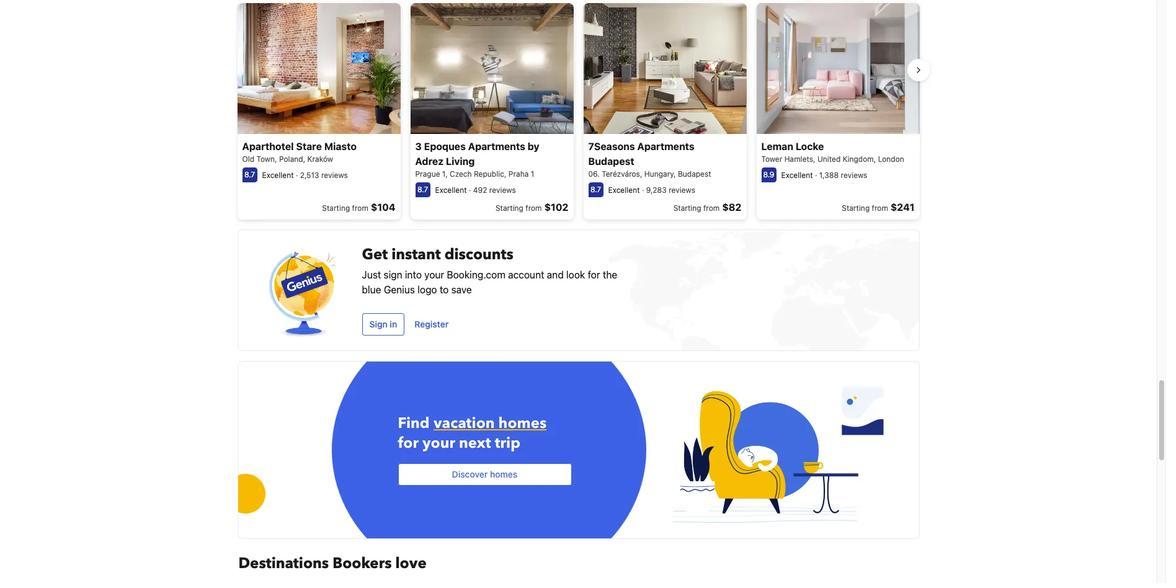 Task type: locate. For each thing, give the bounding box(es) containing it.
account
[[508, 269, 544, 280]]

miasto
[[324, 141, 357, 152]]

your up logo
[[424, 269, 444, 280]]

your left next
[[422, 433, 455, 454]]

budapest right hungary, at the top of the page
[[678, 169, 711, 178]]

from left the '$104' at left top
[[352, 203, 368, 213]]

tower
[[761, 154, 782, 164]]

register
[[415, 319, 449, 329]]

sign
[[384, 269, 402, 280]]

1 from from the left
[[352, 203, 368, 213]]

0 vertical spatial for
[[588, 269, 600, 280]]

homes inside find vacation homes for your next trip
[[498, 413, 546, 434]]

discover homes
[[452, 469, 518, 480]]

sign
[[369, 319, 388, 329]]

8.7 down prague
[[417, 185, 428, 194]]

hamlets,
[[784, 154, 815, 164]]

next
[[459, 433, 491, 454]]

discounts
[[445, 244, 514, 265]]

leman
[[761, 141, 793, 152]]

starting from $102
[[496, 201, 569, 213]]

your
[[424, 269, 444, 280], [422, 433, 455, 454]]

2 starting from the left
[[496, 203, 523, 213]]

apartments up republic,
[[468, 141, 525, 152]]

get
[[362, 244, 388, 265]]

reviews right 9,283
[[669, 185, 695, 195]]

· left 2,513
[[296, 170, 298, 180]]

from left $241
[[872, 203, 888, 213]]

excellent for united
[[781, 170, 813, 180]]

apartments inside 3 epoques apartments by adrez living prague 1, czech republic, praha 1
[[468, 141, 525, 152]]

love
[[395, 553, 427, 574]]

excellent element down hamlets,
[[781, 170, 813, 180]]

booking.com
[[447, 269, 505, 280]]

excellent down terézváros,
[[608, 185, 640, 195]]

homes right next
[[498, 413, 546, 434]]

reviews down kraków
[[321, 170, 348, 180]]

reviews
[[321, 170, 348, 180], [841, 170, 867, 180], [489, 185, 516, 195], [669, 185, 695, 195]]

excellent
[[262, 170, 294, 180], [781, 170, 813, 180], [435, 185, 467, 195], [608, 185, 640, 195]]

to
[[440, 284, 449, 295]]

homes down "trip"
[[490, 469, 518, 480]]

2 horizontal spatial 8.7 element
[[588, 182, 603, 197]]

8.7 element down 06.
[[588, 182, 603, 197]]

1 vertical spatial budapest
[[678, 169, 711, 178]]

starting inside starting from $104
[[322, 203, 350, 213]]

8.7
[[244, 170, 255, 179], [417, 185, 428, 194], [590, 185, 601, 194]]

· for living
[[469, 185, 471, 195]]

1 horizontal spatial apartments
[[637, 141, 695, 152]]

just
[[362, 269, 381, 280]]

sign in
[[369, 319, 397, 329]]

into
[[405, 269, 422, 280]]

excellent · 2,513 reviews
[[262, 170, 348, 180]]

0 vertical spatial homes
[[498, 413, 546, 434]]

excellent element for adrez
[[435, 185, 467, 195]]

main content
[[225, 0, 930, 583]]

homes
[[498, 413, 546, 434], [490, 469, 518, 480]]

united
[[818, 154, 841, 164]]

for
[[588, 269, 600, 280], [398, 433, 419, 454]]

excellent element down terézváros,
[[608, 185, 640, 195]]

budapest
[[588, 155, 634, 167], [678, 169, 711, 178]]

8.7 element
[[242, 167, 257, 182], [415, 182, 430, 197], [588, 182, 603, 197]]

0 horizontal spatial apartments
[[468, 141, 525, 152]]

region containing aparthotel stare miasto
[[227, 0, 930, 224]]

region
[[227, 0, 930, 224]]

reviews down republic,
[[489, 185, 516, 195]]

from
[[352, 203, 368, 213], [526, 203, 542, 213], [703, 203, 720, 213], [872, 203, 888, 213]]

8.7 down old
[[244, 170, 255, 179]]

excellent down 1,
[[435, 185, 467, 195]]

from left '$102'
[[526, 203, 542, 213]]

0 horizontal spatial 8.7 element
[[242, 167, 257, 182]]

save
[[451, 284, 472, 295]]

trip
[[495, 433, 520, 454]]

1,388
[[819, 170, 839, 180]]

2 apartments from the left
[[637, 141, 695, 152]]

logo
[[418, 284, 437, 295]]

excellent element down town,
[[262, 170, 294, 180]]

starting
[[322, 203, 350, 213], [496, 203, 523, 213], [673, 203, 701, 213], [842, 203, 870, 213]]

from inside starting from $102
[[526, 203, 542, 213]]

starting from $82
[[673, 201, 742, 213]]

8.7 element down prague
[[415, 182, 430, 197]]

9,283
[[646, 185, 667, 195]]

8.7 element for terézváros,
[[588, 182, 603, 197]]

1 horizontal spatial 8.7
[[417, 185, 428, 194]]

3 epoques apartments by adrez living prague 1, czech republic, praha 1
[[415, 141, 540, 178]]

find vacation homes for your next trip
[[398, 413, 546, 454]]

· left 9,283
[[642, 185, 644, 195]]

reviews for living
[[489, 185, 516, 195]]

1 starting from the left
[[322, 203, 350, 213]]

1 vertical spatial for
[[398, 433, 419, 454]]

get instant discounts just sign into your booking.com account and look for the blue genius logo to save
[[362, 244, 617, 295]]

·
[[296, 170, 298, 180], [815, 170, 817, 180], [469, 185, 471, 195], [642, 185, 644, 195]]

vacation
[[433, 413, 494, 434]]

starting for $82
[[673, 203, 701, 213]]

london
[[878, 154, 904, 164]]

8.7 down 06.
[[590, 185, 601, 194]]

1 horizontal spatial 8.7 element
[[415, 182, 430, 197]]

from inside starting from $82
[[703, 203, 720, 213]]

3 from from the left
[[703, 203, 720, 213]]

8.7 element for adrez
[[415, 182, 430, 197]]

· left 1,388
[[815, 170, 817, 180]]

starting down excellent · 9,283 reviews
[[673, 203, 701, 213]]

· for poland,
[[296, 170, 298, 180]]

2 horizontal spatial 8.7
[[590, 185, 601, 194]]

blue
[[362, 284, 381, 295]]

excellent element down 1,
[[435, 185, 467, 195]]

starting down the excellent · 1,388 reviews
[[842, 203, 870, 213]]

0 horizontal spatial budapest
[[588, 155, 634, 167]]

starting inside starting from $241
[[842, 203, 870, 213]]

aparthotel stare miasto old town, poland, kraków
[[242, 141, 357, 164]]

for left vacation
[[398, 433, 419, 454]]

0 horizontal spatial 8.7
[[244, 170, 255, 179]]

apartments up hungary, at the top of the page
[[637, 141, 695, 152]]

locke
[[796, 141, 824, 152]]

$104
[[371, 201, 395, 213]]

excellent down hamlets,
[[781, 170, 813, 180]]

$82
[[722, 201, 742, 213]]

for left the
[[588, 269, 600, 280]]

terézváros,
[[602, 169, 642, 178]]

492
[[473, 185, 487, 195]]

excellent element
[[262, 170, 294, 180], [781, 170, 813, 180], [435, 185, 467, 195], [608, 185, 640, 195]]

from inside starting from $104
[[352, 203, 368, 213]]

4 from from the left
[[872, 203, 888, 213]]

0 horizontal spatial for
[[398, 433, 419, 454]]

starting for $102
[[496, 203, 523, 213]]

excellent down town,
[[262, 170, 294, 180]]

starting for $104
[[322, 203, 350, 213]]

leman locke tower hamlets, united kingdom, london
[[761, 141, 904, 164]]

3 starting from the left
[[673, 203, 701, 213]]

excellent element for united
[[781, 170, 813, 180]]

starting down excellent · 2,513 reviews
[[322, 203, 350, 213]]

from left $82
[[703, 203, 720, 213]]

8.7 for adrez
[[417, 185, 428, 194]]

excellent for terézváros,
[[608, 185, 640, 195]]

1 apartments from the left
[[468, 141, 525, 152]]

1 vertical spatial your
[[422, 433, 455, 454]]

and
[[547, 269, 564, 280]]

old
[[242, 154, 254, 164]]

8.7 element down old
[[242, 167, 257, 182]]

your inside get instant discounts just sign into your booking.com account and look for the blue genius logo to save
[[424, 269, 444, 280]]

from inside starting from $241
[[872, 203, 888, 213]]

2 from from the left
[[526, 203, 542, 213]]

· left 492 at the top left of the page
[[469, 185, 471, 195]]

main content containing get instant discounts
[[225, 0, 930, 583]]

from for $82
[[703, 203, 720, 213]]

4 starting from the left
[[842, 203, 870, 213]]

0 vertical spatial your
[[424, 269, 444, 280]]

by
[[528, 141, 540, 152]]

starting inside starting from $102
[[496, 203, 523, 213]]

1 horizontal spatial for
[[588, 269, 600, 280]]

starting inside starting from $82
[[673, 203, 701, 213]]

aparthotel
[[242, 141, 294, 152]]

1
[[531, 169, 534, 178]]

from for $104
[[352, 203, 368, 213]]

7seasons
[[588, 141, 635, 152]]

starting down praha
[[496, 203, 523, 213]]

budapest down 7seasons
[[588, 155, 634, 167]]

apartments
[[468, 141, 525, 152], [637, 141, 695, 152]]

destinations bookers love
[[239, 553, 427, 574]]

reviews down kingdom,
[[841, 170, 867, 180]]



Task type: vqa. For each thing, say whether or not it's contained in the screenshot.
22 to the right
no



Task type: describe. For each thing, give the bounding box(es) containing it.
in
[[390, 319, 397, 329]]

8.7 element for town,
[[242, 167, 257, 182]]

region inside main content
[[227, 0, 930, 224]]

prague
[[415, 169, 440, 178]]

excellent element for town,
[[262, 170, 294, 180]]

· for kingdom,
[[815, 170, 817, 180]]

for inside get instant discounts just sign into your booking.com account and look for the blue genius logo to save
[[588, 269, 600, 280]]

7seasons apartments budapest 06. terézváros, hungary, budapest
[[588, 141, 711, 178]]

the
[[603, 269, 617, 280]]

1 horizontal spatial budapest
[[678, 169, 711, 178]]

8.9
[[763, 170, 774, 179]]

excellent for town,
[[262, 170, 294, 180]]

from for $241
[[872, 203, 888, 213]]

kingdom,
[[843, 154, 876, 164]]

8.9 element
[[761, 167, 776, 182]]

$241
[[891, 201, 915, 213]]

czech
[[450, 169, 472, 178]]

3
[[415, 141, 422, 152]]

reviews for poland,
[[321, 170, 348, 180]]

look
[[566, 269, 585, 280]]

for inside find vacation homes for your next trip
[[398, 433, 419, 454]]

$102
[[544, 201, 569, 213]]

excellent · 1,388 reviews
[[781, 170, 867, 180]]

republic,
[[474, 169, 506, 178]]

excellent · 9,283 reviews
[[608, 185, 695, 195]]

8.7 for terézváros,
[[590, 185, 601, 194]]

find
[[398, 413, 430, 434]]

register link
[[410, 313, 454, 335]]

1,
[[442, 169, 448, 178]]

praha
[[509, 169, 529, 178]]

destinations
[[239, 553, 329, 574]]

reviews for kingdom,
[[841, 170, 867, 180]]

starting from $241
[[842, 201, 915, 213]]

discover
[[452, 469, 488, 480]]

starting for $241
[[842, 203, 870, 213]]

town,
[[257, 154, 277, 164]]

06.
[[588, 169, 600, 178]]

sign in link
[[362, 313, 405, 335]]

8.7 for town,
[[244, 170, 255, 179]]

excellent for adrez
[[435, 185, 467, 195]]

epoques
[[424, 141, 466, 152]]

from for $102
[[526, 203, 542, 213]]

poland,
[[279, 154, 305, 164]]

living
[[446, 155, 475, 167]]

· for hungary,
[[642, 185, 644, 195]]

excellent · 492 reviews
[[435, 185, 516, 195]]

adrez
[[415, 155, 444, 167]]

stare
[[296, 141, 322, 152]]

excellent element for terézváros,
[[608, 185, 640, 195]]

kraków
[[307, 154, 333, 164]]

hungary,
[[644, 169, 676, 178]]

0 vertical spatial budapest
[[588, 155, 634, 167]]

starting from $104
[[322, 201, 395, 213]]

reviews for hungary,
[[669, 185, 695, 195]]

your inside find vacation homes for your next trip
[[422, 433, 455, 454]]

bookers
[[333, 553, 392, 574]]

instant
[[392, 244, 441, 265]]

genius
[[384, 284, 415, 295]]

apartments inside 7seasons apartments budapest 06. terézváros, hungary, budapest
[[637, 141, 695, 152]]

1 vertical spatial homes
[[490, 469, 518, 480]]

2,513
[[300, 170, 319, 180]]



